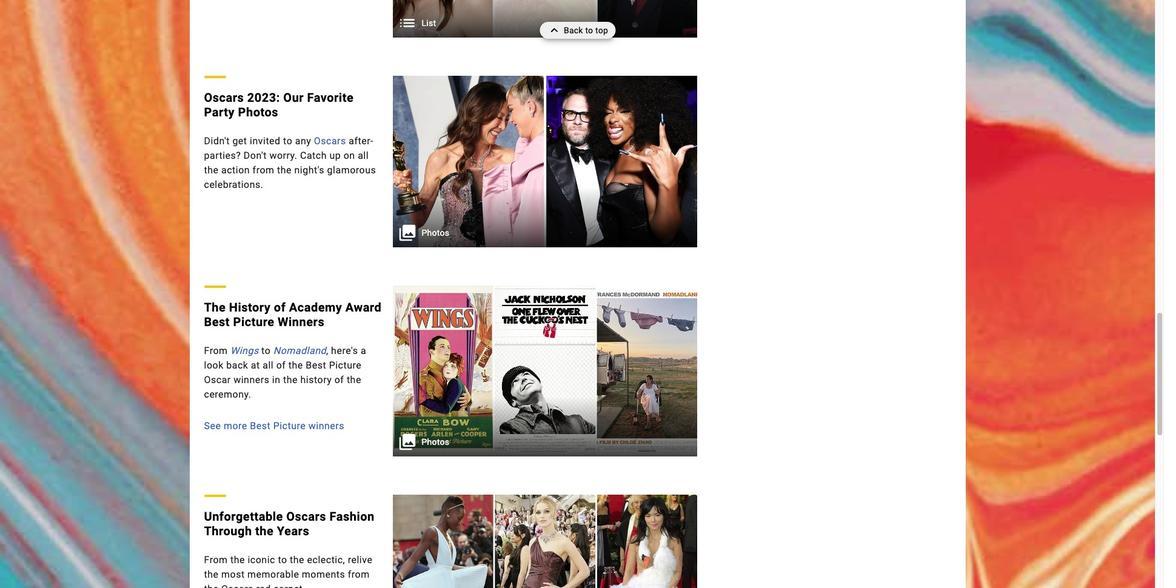 Task type: locate. For each thing, give the bounding box(es) containing it.
best inside , here's a look back at all of the best picture oscar winners in the history of the ceremony.
[[306, 360, 327, 371]]

photos group for oscars 2023: our favorite party photos
[[393, 76, 698, 247]]

2 vertical spatial best
[[250, 420, 271, 432]]

winners down at
[[234, 374, 270, 386]]

oscars down most
[[221, 584, 254, 589]]

1 vertical spatial winners
[[309, 420, 345, 432]]

winners inside , here's a look back at all of the best picture oscar winners in the history of the ceremony.
[[234, 374, 270, 386]]

from
[[204, 345, 228, 356], [204, 555, 228, 566]]

1 vertical spatial best
[[306, 360, 327, 371]]

academy
[[289, 300, 342, 315]]

photos group for the history of academy award best picture winners
[[393, 285, 698, 457]]

see more best picture winners button
[[204, 419, 383, 434]]

any
[[295, 135, 311, 147]]

1 from from the top
[[204, 345, 228, 356]]

eclectic,
[[307, 555, 345, 566]]

all right on
[[358, 150, 369, 161]]

catch
[[300, 150, 327, 161]]

our
[[284, 90, 304, 105]]

up
[[330, 150, 341, 161]]

1 photos link from the top
[[393, 76, 698, 247]]

best up the look
[[204, 315, 230, 329]]

glamorous
[[327, 164, 376, 176]]

night's
[[295, 164, 325, 176]]

picture inside button
[[273, 420, 306, 432]]

photos link
[[393, 76, 698, 247], [393, 285, 698, 457]]

1 vertical spatial photos group
[[393, 285, 698, 457]]

oscars up up
[[314, 135, 346, 147]]

1 vertical spatial photos
[[422, 228, 450, 238]]

best right more
[[250, 420, 271, 432]]

from inside 'from the iconic to the eclectic, relive the most memorable moments from the oscars red carpet.'
[[204, 555, 228, 566]]

2 from from the top
[[204, 555, 228, 566]]

photos group
[[393, 76, 698, 247], [393, 285, 698, 457]]

0 vertical spatial from
[[253, 164, 275, 176]]

winners down history
[[309, 420, 345, 432]]

from
[[253, 164, 275, 176], [348, 569, 370, 581]]

,
[[326, 345, 329, 356]]

the right in
[[283, 374, 298, 386]]

the left years
[[256, 524, 274, 539]]

2 photos group from the top
[[393, 285, 698, 457]]

1 horizontal spatial from
[[348, 569, 370, 581]]

0 vertical spatial photos group
[[393, 76, 698, 247]]

picture
[[233, 315, 275, 329], [329, 360, 362, 371], [273, 420, 306, 432]]

picture down here's
[[329, 360, 362, 371]]

picture down in
[[273, 420, 306, 432]]

all
[[358, 150, 369, 161], [263, 360, 274, 371]]

1 vertical spatial picture
[[329, 360, 362, 371]]

from for from the iconic to the eclectic, relive the most memorable moments from the oscars red carpet.
[[204, 555, 228, 566]]

wings link
[[231, 345, 259, 356]]

red
[[256, 584, 271, 589]]

2 vertical spatial picture
[[273, 420, 306, 432]]

1 vertical spatial editorial image image
[[393, 495, 698, 589]]

of
[[274, 300, 286, 315], [276, 360, 286, 371], [335, 374, 344, 386]]

winners inside see more best picture winners button
[[309, 420, 345, 432]]

2 vertical spatial photos
[[422, 438, 450, 447]]

from inside 'from the iconic to the eclectic, relive the most memorable moments from the oscars red carpet.'
[[348, 569, 370, 581]]

from up the look
[[204, 345, 228, 356]]

oscars
[[204, 90, 244, 105], [314, 135, 346, 147], [287, 510, 326, 524], [221, 584, 254, 589]]

best
[[204, 315, 230, 329], [306, 360, 327, 371], [250, 420, 271, 432]]

to
[[586, 25, 594, 35], [283, 135, 293, 147], [262, 345, 271, 356], [278, 555, 287, 566]]

1 vertical spatial from
[[348, 569, 370, 581]]

in
[[272, 374, 281, 386]]

a
[[361, 345, 367, 356]]

oscars inside "oscars 2023: our favorite party photos"
[[204, 90, 244, 105]]

picture up wings
[[233, 315, 275, 329]]

oscars left fashion at the left bottom of the page
[[287, 510, 326, 524]]

oscars left 2023:
[[204, 90, 244, 105]]

to left top
[[586, 25, 594, 35]]

after- parties? don't worry. catch up on all the action from the night's glamorous celebrations.
[[204, 135, 376, 190]]

1 vertical spatial photos link
[[393, 285, 698, 457]]

0 horizontal spatial all
[[263, 360, 274, 371]]

0 vertical spatial winners
[[234, 374, 270, 386]]

after-
[[349, 135, 374, 147]]

carpet.
[[274, 584, 306, 589]]

years
[[277, 524, 310, 539]]

the down parties?
[[204, 164, 219, 176]]

didn't get invited to any oscars
[[204, 135, 346, 147]]

the up carpet.
[[290, 555, 305, 566]]

editorial image image
[[393, 0, 698, 38], [393, 495, 698, 589]]

1 vertical spatial all
[[263, 360, 274, 371]]

back
[[226, 360, 248, 371]]

photos
[[238, 105, 279, 120], [422, 228, 450, 238], [422, 438, 450, 447]]

group
[[393, 495, 698, 589]]

from up most
[[204, 555, 228, 566]]

production art image
[[393, 285, 698, 457]]

to up memorable
[[278, 555, 287, 566]]

didn't
[[204, 135, 230, 147]]

poster image
[[393, 76, 698, 247]]

list
[[422, 18, 436, 28]]

from down "relive" at the bottom left
[[348, 569, 370, 581]]

2 horizontal spatial best
[[306, 360, 327, 371]]

winners
[[234, 374, 270, 386], [309, 420, 345, 432]]

0 horizontal spatial best
[[204, 315, 230, 329]]

don't
[[244, 150, 267, 161]]

0 horizontal spatial from
[[253, 164, 275, 176]]

0 vertical spatial all
[[358, 150, 369, 161]]

0 vertical spatial from
[[204, 345, 228, 356]]

at
[[251, 360, 260, 371]]

award
[[346, 300, 382, 315]]

1 vertical spatial from
[[204, 555, 228, 566]]

0 vertical spatial photos
[[238, 105, 279, 120]]

2 photos link from the top
[[393, 285, 698, 457]]

the down nomadland
[[289, 360, 303, 371]]

1 horizontal spatial best
[[250, 420, 271, 432]]

here's
[[331, 345, 358, 356]]

fashion
[[330, 510, 375, 524]]

see more best picture winners
[[204, 420, 345, 432]]

from wings to nomadland
[[204, 345, 326, 356]]

1 vertical spatial of
[[276, 360, 286, 371]]

winners
[[278, 315, 325, 329]]

from down don't
[[253, 164, 275, 176]]

1 photos group from the top
[[393, 76, 698, 247]]

the inside unforgettable oscars fashion through the years
[[256, 524, 274, 539]]

the
[[204, 300, 226, 315]]

unforgettable
[[204, 510, 283, 524]]

0 vertical spatial of
[[274, 300, 286, 315]]

1 horizontal spatial all
[[358, 150, 369, 161]]

1 horizontal spatial winners
[[309, 420, 345, 432]]

all right at
[[263, 360, 274, 371]]

the
[[204, 164, 219, 176], [277, 164, 292, 176], [289, 360, 303, 371], [283, 374, 298, 386], [347, 374, 362, 386], [256, 524, 274, 539], [231, 555, 245, 566], [290, 555, 305, 566], [204, 569, 219, 581], [204, 584, 219, 589]]

2 vertical spatial of
[[335, 374, 344, 386]]

best inside the history of academy award best picture winners
[[204, 315, 230, 329]]

through
[[204, 524, 252, 539]]

0 vertical spatial picture
[[233, 315, 275, 329]]

picture inside , here's a look back at all of the best picture oscar winners in the history of the ceremony.
[[329, 360, 362, 371]]

0 vertical spatial editorial image image
[[393, 0, 698, 38]]

history
[[301, 374, 332, 386]]

best up history
[[306, 360, 327, 371]]

0 vertical spatial photos link
[[393, 76, 698, 247]]

0 vertical spatial best
[[204, 315, 230, 329]]

picture inside the history of academy award best picture winners
[[233, 315, 275, 329]]

0 horizontal spatial winners
[[234, 374, 270, 386]]

list link
[[393, 0, 698, 38]]

to up 'worry.'
[[283, 135, 293, 147]]

parties?
[[204, 150, 241, 161]]



Task type: vqa. For each thing, say whether or not it's contained in the screenshot.
See full cast and crew image
no



Task type: describe. For each thing, give the bounding box(es) containing it.
to inside 'from the iconic to the eclectic, relive the most memorable moments from the oscars red carpet.'
[[278, 555, 287, 566]]

expand less image
[[547, 22, 564, 39]]

wings
[[231, 345, 259, 356]]

the left red
[[204, 584, 219, 589]]

invited
[[250, 135, 281, 147]]

relive
[[348, 555, 373, 566]]

from for from wings to nomadland
[[204, 345, 228, 356]]

back
[[564, 25, 584, 35]]

oscars inside 'from the iconic to the eclectic, relive the most memorable moments from the oscars red carpet.'
[[221, 584, 254, 589]]

worry.
[[270, 150, 298, 161]]

the up most
[[231, 555, 245, 566]]

history
[[229, 300, 271, 315]]

more
[[224, 420, 247, 432]]

moments
[[302, 569, 345, 581]]

2 editorial image image from the top
[[393, 495, 698, 589]]

party
[[204, 105, 235, 120]]

photos link for the history of academy award best picture winners
[[393, 285, 698, 457]]

oscars inside unforgettable oscars fashion through the years
[[287, 510, 326, 524]]

2023:
[[247, 90, 280, 105]]

the history of academy award best picture winners
[[204, 300, 382, 329]]

back to top button
[[540, 22, 616, 39]]

look
[[204, 360, 224, 371]]

from the iconic to the eclectic, relive the most memorable moments from the oscars red carpet.
[[204, 555, 373, 589]]

, here's a look back at all of the best picture oscar winners in the history of the ceremony.
[[204, 345, 367, 400]]

ceremony.
[[204, 389, 252, 400]]

the down the a
[[347, 374, 362, 386]]

favorite
[[307, 90, 354, 105]]

see
[[204, 420, 221, 432]]

back to top
[[564, 25, 609, 35]]

all inside , here's a look back at all of the best picture oscar winners in the history of the ceremony.
[[263, 360, 274, 371]]

iconic
[[248, 555, 275, 566]]

action
[[221, 164, 250, 176]]

nomadland
[[274, 345, 326, 356]]

top
[[596, 25, 609, 35]]

from inside after- parties? don't worry. catch up on all the action from the night's glamorous celebrations.
[[253, 164, 275, 176]]

list group
[[393, 0, 698, 38]]

photos for party
[[422, 228, 450, 238]]

photos for award
[[422, 438, 450, 447]]

celebrations.
[[204, 179, 264, 190]]

unforgettable oscars fashion through the years
[[204, 510, 375, 539]]

to inside back to top button
[[586, 25, 594, 35]]

photos inside "oscars 2023: our favorite party photos"
[[238, 105, 279, 120]]

of inside the history of academy award best picture winners
[[274, 300, 286, 315]]

on
[[344, 150, 355, 161]]

photos link for oscars 2023: our favorite party photos
[[393, 76, 698, 247]]

get
[[233, 135, 247, 147]]

the down 'worry.'
[[277, 164, 292, 176]]

1 editorial image image from the top
[[393, 0, 698, 38]]

memorable
[[248, 569, 299, 581]]

most
[[221, 569, 245, 581]]

the left most
[[204, 569, 219, 581]]

nomadland link
[[274, 345, 326, 356]]

oscars link
[[314, 135, 346, 147]]

to right wings link
[[262, 345, 271, 356]]

best inside button
[[250, 420, 271, 432]]

oscars 2023: our favorite party photos
[[204, 90, 354, 120]]

oscar
[[204, 374, 231, 386]]

all inside after- parties? don't worry. catch up on all the action from the night's glamorous celebrations.
[[358, 150, 369, 161]]



